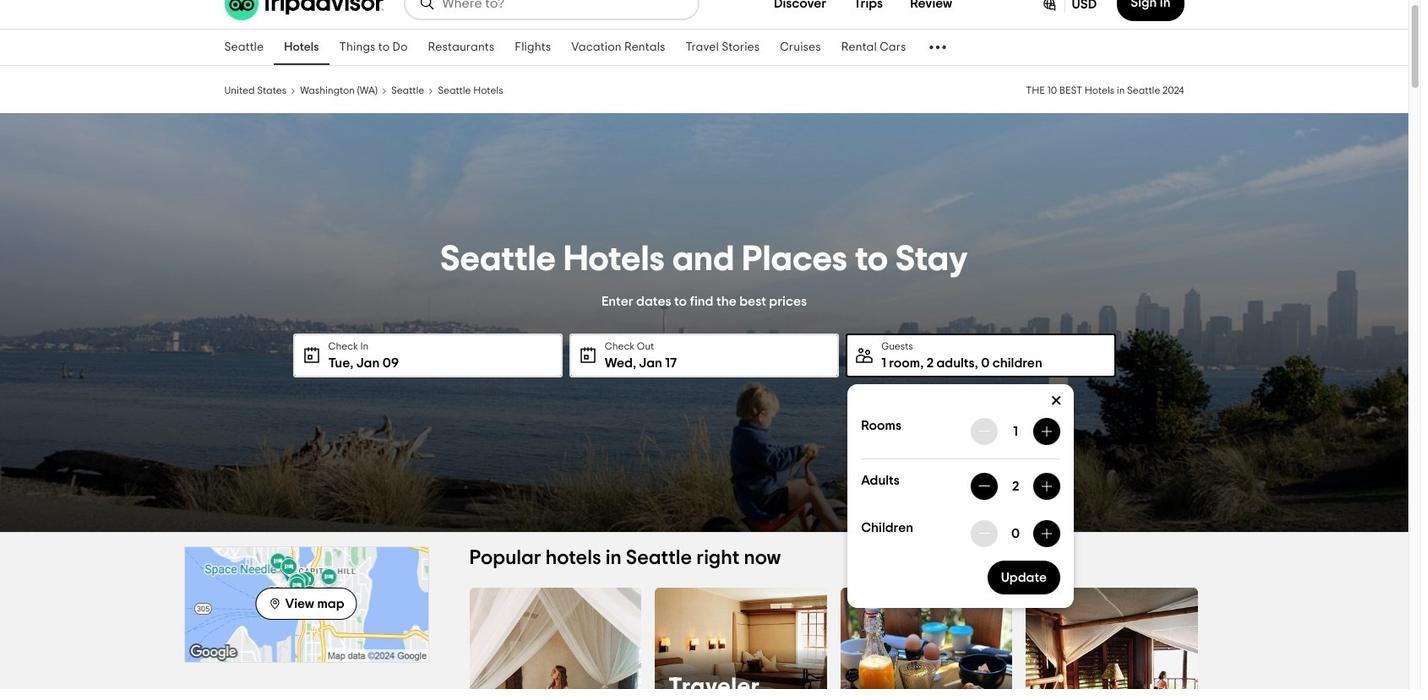 Task type: locate. For each thing, give the bounding box(es) containing it.
tripadvisor image
[[224, 0, 383, 20]]

None search field
[[405, 0, 698, 19]]

set child count to one less image
[[978, 527, 992, 540], [1041, 527, 1054, 540]]

set child count to one less image down set adult count to one more image
[[1041, 527, 1054, 540]]

set rooms to one more image
[[1041, 425, 1054, 438]]

1 horizontal spatial set child count to one less image
[[1041, 527, 1054, 540]]

0 horizontal spatial set child count to one less image
[[978, 527, 992, 540]]

search image
[[419, 0, 436, 12]]

1 set child count to one less image from the left
[[978, 527, 992, 540]]

set child count to one less image down set adult count to one less icon
[[978, 527, 992, 540]]

2 set child count to one less image from the left
[[1041, 527, 1054, 540]]



Task type: describe. For each thing, give the bounding box(es) containing it.
set adult count to one more image
[[1041, 480, 1054, 493]]

Search search field
[[442, 0, 684, 11]]

set room count to one less image
[[978, 425, 992, 438]]

set adult count to one less image
[[978, 480, 992, 493]]



Task type: vqa. For each thing, say whether or not it's contained in the screenshot.
2nd Set Child Count To One Less IMAGE from right
yes



